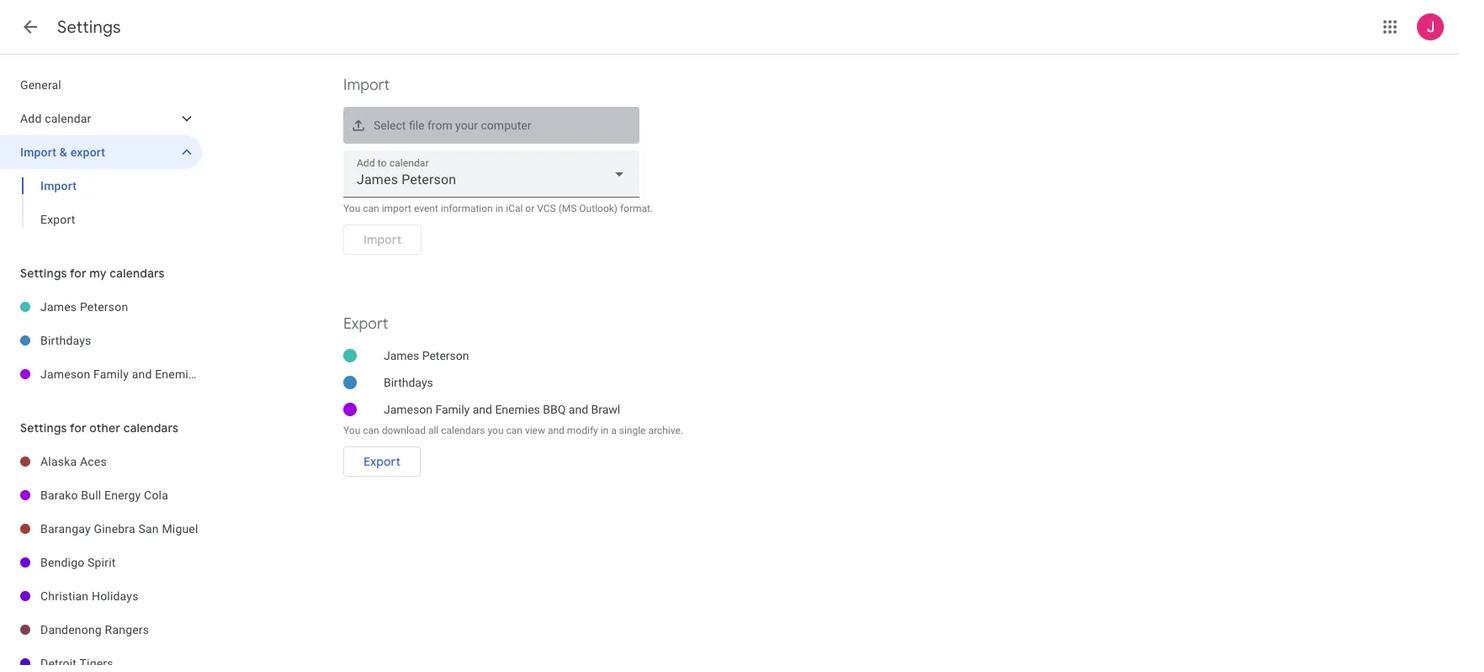 Task type: describe. For each thing, give the bounding box(es) containing it.
alaska aces tree item
[[0, 445, 202, 479]]

1 vertical spatial birthdays
[[384, 376, 433, 390]]

enemies inside tree item
[[155, 368, 201, 381]]

james inside tree item
[[40, 300, 77, 314]]

format.
[[620, 203, 653, 215]]

1 vertical spatial james
[[384, 349, 419, 363]]

1 horizontal spatial brawl
[[591, 403, 620, 417]]

add calendar
[[20, 112, 91, 125]]

dandenong rangers
[[40, 624, 149, 637]]

&
[[60, 146, 67, 159]]

barangay
[[40, 523, 91, 536]]

export for import
[[40, 213, 75, 226]]

for for other
[[70, 421, 86, 436]]

settings for settings for my calendars
[[20, 266, 67, 281]]

select file from your computer
[[374, 119, 531, 132]]

miguel
[[162, 523, 198, 536]]

import
[[382, 203, 412, 215]]

import & export tree item
[[0, 136, 202, 169]]

general
[[20, 78, 61, 92]]

dandenong
[[40, 624, 102, 637]]

1 vertical spatial bbq
[[543, 403, 566, 417]]

settings for settings for other calendars
[[20, 421, 67, 436]]

can for download
[[363, 425, 379, 437]]

you for you can download all calendars you can view and modify in a single archive.
[[343, 425, 360, 437]]

christian
[[40, 590, 89, 603]]

select
[[374, 119, 406, 132]]

add
[[20, 112, 42, 125]]

christian holidays tree item
[[0, 580, 202, 614]]

birthdays inside birthdays link
[[40, 334, 91, 348]]

computer
[[481, 119, 531, 132]]

export for you can download all calendars you can view and modify in a single archive.
[[364, 454, 401, 470]]

you can import event information in ical or vcs (ms outlook) format.
[[343, 203, 653, 215]]

family inside tree item
[[93, 368, 129, 381]]

bendigo
[[40, 556, 84, 570]]

import inside group
[[40, 179, 77, 193]]

barangay ginebra san miguel tree item
[[0, 513, 202, 546]]

barangay ginebra san miguel link
[[40, 513, 202, 546]]

for for my
[[70, 266, 86, 281]]

dandenong rangers tree item
[[0, 614, 202, 647]]

1 vertical spatial family
[[435, 403, 470, 417]]

outlook)
[[579, 203, 618, 215]]

settings for my calendars
[[20, 266, 165, 281]]

alaska aces link
[[40, 445, 202, 479]]

barako
[[40, 489, 78, 502]]

1 vertical spatial export
[[343, 315, 388, 333]]

export
[[70, 146, 105, 159]]

a
[[611, 425, 617, 437]]

can for import
[[363, 203, 379, 215]]

settings for my calendars tree
[[0, 290, 284, 391]]

holidays
[[92, 590, 139, 603]]

0 vertical spatial in
[[495, 203, 504, 215]]

you can download all calendars you can view and modify in a single archive.
[[343, 425, 683, 437]]

1 vertical spatial enemies
[[495, 403, 540, 417]]

you
[[488, 425, 504, 437]]

dandenong rangers link
[[40, 614, 202, 647]]

from
[[427, 119, 453, 132]]

import & export
[[20, 146, 105, 159]]

1 horizontal spatial in
[[601, 425, 609, 437]]

group containing import
[[0, 169, 202, 237]]

detroit tigers tree item
[[0, 647, 202, 666]]

or
[[525, 203, 535, 215]]

jameson family and enemies bbq and brawl link
[[40, 358, 284, 391]]



Task type: vqa. For each thing, say whether or not it's contained in the screenshot.
Energy
yes



Task type: locate. For each thing, give the bounding box(es) containing it.
import down 'import & export'
[[40, 179, 77, 193]]

0 horizontal spatial peterson
[[80, 300, 128, 314]]

can left download
[[363, 425, 379, 437]]

you left download
[[343, 425, 360, 437]]

family
[[93, 368, 129, 381], [435, 403, 470, 417]]

jameson down birthdays tree item
[[40, 368, 90, 381]]

brawl inside jameson family and enemies bbq and brawl link
[[254, 368, 284, 381]]

barako bull energy cola
[[40, 489, 168, 502]]

1 horizontal spatial birthdays
[[384, 376, 433, 390]]

can right "you"
[[506, 425, 523, 437]]

james peterson down settings for my calendars
[[40, 300, 128, 314]]

export inside group
[[40, 213, 75, 226]]

0 horizontal spatial birthdays
[[40, 334, 91, 348]]

barangay ginebra san miguel
[[40, 523, 198, 536]]

1 vertical spatial jameson family and enemies bbq and brawl
[[384, 403, 620, 417]]

barako bull energy cola link
[[40, 479, 202, 513]]

0 horizontal spatial james
[[40, 300, 77, 314]]

0 vertical spatial export
[[40, 213, 75, 226]]

family up all at the left bottom of the page
[[435, 403, 470, 417]]

tree containing general
[[0, 68, 202, 237]]

1 vertical spatial james peterson
[[384, 349, 469, 363]]

san
[[138, 523, 159, 536]]

0 vertical spatial birthdays
[[40, 334, 91, 348]]

jameson inside tree item
[[40, 368, 90, 381]]

jameson
[[40, 368, 90, 381], [384, 403, 433, 417]]

0 vertical spatial you
[[343, 203, 360, 215]]

1 horizontal spatial bbq
[[543, 403, 566, 417]]

0 horizontal spatial brawl
[[254, 368, 284, 381]]

settings for other calendars
[[20, 421, 179, 436]]

rangers
[[105, 624, 149, 637]]

calendars up alaska aces "link"
[[123, 421, 179, 436]]

enemies up you can download all calendars you can view and modify in a single archive.
[[495, 403, 540, 417]]

1 horizontal spatial james
[[384, 349, 419, 363]]

export
[[40, 213, 75, 226], [343, 315, 388, 333], [364, 454, 401, 470]]

calendar
[[45, 112, 91, 125]]

peterson up all at the left bottom of the page
[[422, 349, 469, 363]]

james down settings for my calendars
[[40, 300, 77, 314]]

tree
[[0, 68, 202, 237]]

in
[[495, 203, 504, 215], [601, 425, 609, 437]]

archive.
[[648, 425, 683, 437]]

2 vertical spatial settings
[[20, 421, 67, 436]]

settings for settings
[[57, 17, 121, 38]]

alaska aces
[[40, 455, 107, 469]]

1 vertical spatial settings
[[20, 266, 67, 281]]

view
[[525, 425, 545, 437]]

settings right go back image
[[57, 17, 121, 38]]

go back image
[[20, 17, 40, 37]]

1 vertical spatial peterson
[[422, 349, 469, 363]]

jameson up download
[[384, 403, 433, 417]]

0 horizontal spatial family
[[93, 368, 129, 381]]

in left 'ical'
[[495, 203, 504, 215]]

None field
[[343, 151, 640, 198]]

james peterson up all at the left bottom of the page
[[384, 349, 469, 363]]

0 vertical spatial import
[[343, 76, 390, 94]]

1 horizontal spatial enemies
[[495, 403, 540, 417]]

jameson family and enemies bbq and brawl
[[40, 368, 284, 381], [384, 403, 620, 417]]

1 horizontal spatial jameson family and enemies bbq and brawl
[[384, 403, 620, 417]]

enemies down birthdays link
[[155, 368, 201, 381]]

for
[[70, 266, 86, 281], [70, 421, 86, 436]]

0 vertical spatial brawl
[[254, 368, 284, 381]]

in left a
[[601, 425, 609, 437]]

barako bull energy cola tree item
[[0, 479, 202, 513]]

0 horizontal spatial enemies
[[155, 368, 201, 381]]

you left import
[[343, 203, 360, 215]]

birthdays link
[[40, 324, 202, 358]]

modify
[[567, 425, 598, 437]]

jameson family and enemies bbq and brawl down birthdays link
[[40, 368, 284, 381]]

bull
[[81, 489, 101, 502]]

you for you can import event information in ical or vcs (ms outlook) format.
[[343, 203, 360, 215]]

1 vertical spatial for
[[70, 421, 86, 436]]

event
[[414, 203, 438, 215]]

calendars right my
[[110, 266, 165, 281]]

enemies
[[155, 368, 201, 381], [495, 403, 540, 417]]

bbq inside tree item
[[204, 368, 228, 381]]

birthdays tree item
[[0, 324, 202, 358]]

0 vertical spatial enemies
[[155, 368, 201, 381]]

birthdays up download
[[384, 376, 433, 390]]

0 vertical spatial jameson family and enemies bbq and brawl
[[40, 368, 284, 381]]

brawl
[[254, 368, 284, 381], [591, 403, 620, 417]]

all
[[428, 425, 439, 437]]

file
[[409, 119, 425, 132]]

information
[[441, 203, 493, 215]]

can left import
[[363, 203, 379, 215]]

james peterson
[[40, 300, 128, 314], [384, 349, 469, 363]]

ical
[[506, 203, 523, 215]]

2 for from the top
[[70, 421, 86, 436]]

(ms
[[559, 203, 577, 215]]

my
[[89, 266, 107, 281]]

import
[[343, 76, 390, 94], [20, 146, 56, 159], [40, 179, 77, 193]]

settings up the alaska
[[20, 421, 67, 436]]

calendars for settings for my calendars
[[110, 266, 165, 281]]

peterson inside tree item
[[80, 300, 128, 314]]

group
[[0, 169, 202, 237]]

alaska
[[40, 455, 77, 469]]

for left other
[[70, 421, 86, 436]]

vcs
[[537, 203, 556, 215]]

import inside tree item
[[20, 146, 56, 159]]

1 horizontal spatial james peterson
[[384, 349, 469, 363]]

2 vertical spatial export
[[364, 454, 401, 470]]

christian holidays link
[[40, 580, 202, 614]]

james peterson inside tree item
[[40, 300, 128, 314]]

settings left my
[[20, 266, 67, 281]]

settings
[[57, 17, 121, 38], [20, 266, 67, 281], [20, 421, 67, 436]]

0 vertical spatial peterson
[[80, 300, 128, 314]]

single
[[619, 425, 646, 437]]

spirit
[[88, 556, 116, 570]]

0 horizontal spatial jameson
[[40, 368, 90, 381]]

bbq
[[204, 368, 228, 381], [543, 403, 566, 417]]

you
[[343, 203, 360, 215], [343, 425, 360, 437]]

your
[[455, 119, 478, 132]]

1 horizontal spatial jameson
[[384, 403, 433, 417]]

download
[[382, 425, 426, 437]]

0 vertical spatial family
[[93, 368, 129, 381]]

jameson family and enemies bbq and brawl inside tree item
[[40, 368, 284, 381]]

energy
[[104, 489, 141, 502]]

settings heading
[[57, 17, 121, 38]]

2 you from the top
[[343, 425, 360, 437]]

birthdays
[[40, 334, 91, 348], [384, 376, 433, 390]]

1 for from the top
[[70, 266, 86, 281]]

1 horizontal spatial peterson
[[422, 349, 469, 363]]

ginebra
[[94, 523, 135, 536]]

0 vertical spatial james peterson
[[40, 300, 128, 314]]

0 vertical spatial james
[[40, 300, 77, 314]]

0 vertical spatial for
[[70, 266, 86, 281]]

1 vertical spatial you
[[343, 425, 360, 437]]

settings for other calendars tree
[[0, 445, 202, 666]]

0 vertical spatial jameson
[[40, 368, 90, 381]]

and
[[132, 368, 152, 381], [231, 368, 251, 381], [473, 403, 492, 417], [569, 403, 588, 417], [548, 425, 565, 437]]

bendigo spirit tree item
[[0, 546, 202, 580]]

calendars
[[110, 266, 165, 281], [123, 421, 179, 436], [441, 425, 485, 437]]

can
[[363, 203, 379, 215], [363, 425, 379, 437], [506, 425, 523, 437]]

1 you from the top
[[343, 203, 360, 215]]

1 vertical spatial jameson
[[384, 403, 433, 417]]

james
[[40, 300, 77, 314], [384, 349, 419, 363]]

bendigo spirit link
[[40, 546, 202, 580]]

james up download
[[384, 349, 419, 363]]

christian holidays
[[40, 590, 139, 603]]

family down birthdays link
[[93, 368, 129, 381]]

0 vertical spatial settings
[[57, 17, 121, 38]]

birthdays down james peterson tree item
[[40, 334, 91, 348]]

jameson family and enemies bbq and brawl tree item
[[0, 358, 284, 391]]

other
[[89, 421, 120, 436]]

0 horizontal spatial bbq
[[204, 368, 228, 381]]

2 vertical spatial import
[[40, 179, 77, 193]]

peterson up birthdays tree item
[[80, 300, 128, 314]]

james peterson tree item
[[0, 290, 202, 324]]

0 horizontal spatial in
[[495, 203, 504, 215]]

aces
[[80, 455, 107, 469]]

peterson
[[80, 300, 128, 314], [422, 349, 469, 363]]

1 vertical spatial brawl
[[591, 403, 620, 417]]

bendigo spirit
[[40, 556, 116, 570]]

0 horizontal spatial jameson family and enemies bbq and brawl
[[40, 368, 284, 381]]

1 horizontal spatial family
[[435, 403, 470, 417]]

import left &
[[20, 146, 56, 159]]

select file from your computer button
[[343, 107, 640, 144]]

calendars for settings for other calendars
[[123, 421, 179, 436]]

1 vertical spatial in
[[601, 425, 609, 437]]

jameson family and enemies bbq and brawl up "you"
[[384, 403, 620, 417]]

1 vertical spatial import
[[20, 146, 56, 159]]

0 vertical spatial bbq
[[204, 368, 228, 381]]

for left my
[[70, 266, 86, 281]]

0 horizontal spatial james peterson
[[40, 300, 128, 314]]

calendars right all at the left bottom of the page
[[441, 425, 485, 437]]

cola
[[144, 489, 168, 502]]

import up select at the left of the page
[[343, 76, 390, 94]]



